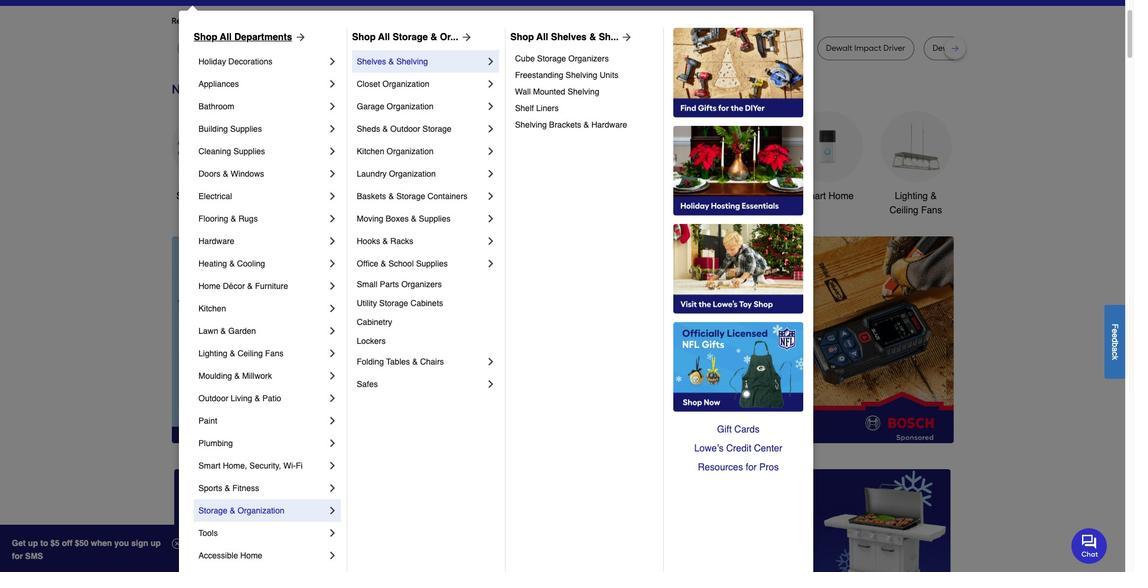 Task type: locate. For each thing, give the bounding box(es) containing it.
supplies up the small parts organizers "link"
[[416, 259, 448, 268]]

safes
[[357, 379, 378, 389]]

shop for shop all shelves & sh...
[[511, 32, 534, 43]]

2 up from the left
[[151, 538, 161, 548]]

supplies up windows
[[234, 147, 265, 156]]

hardware down flooring
[[199, 236, 234, 246]]

0 horizontal spatial lighting & ceiling fans
[[199, 349, 284, 358]]

0 horizontal spatial ceiling
[[238, 349, 263, 358]]

officially licensed n f l gifts. shop now. image
[[674, 322, 804, 412]]

1 vertical spatial lighting & ceiling fans
[[199, 349, 284, 358]]

up to 30 percent off select grills and accessories. image
[[705, 469, 952, 572]]

chevron right image for hardware
[[327, 235, 339, 247]]

office & school supplies
[[357, 259, 448, 268]]

outdoor up equipment
[[617, 191, 651, 202]]

3 shop from the left
[[511, 32, 534, 43]]

resources for pros
[[698, 462, 779, 473]]

to
[[40, 538, 48, 548]]

chevron right image
[[327, 56, 339, 67], [485, 56, 497, 67], [327, 100, 339, 112], [485, 123, 497, 135], [485, 168, 497, 180], [327, 190, 339, 202], [327, 235, 339, 247], [327, 258, 339, 270], [485, 258, 497, 270], [327, 303, 339, 314], [327, 348, 339, 359], [327, 437, 339, 449], [327, 482, 339, 494], [327, 505, 339, 517]]

moving boxes & supplies link
[[357, 207, 485, 230]]

0 horizontal spatial shop
[[194, 32, 217, 43]]

1 vertical spatial lighting
[[199, 349, 228, 358]]

you
[[114, 538, 129, 548]]

christmas decorations
[[448, 191, 498, 216]]

& inside "link"
[[389, 57, 394, 66]]

décor
[[223, 281, 245, 291]]

impact driver
[[748, 43, 799, 53]]

tools
[[373, 191, 395, 202], [653, 191, 675, 202], [199, 528, 218, 538]]

tools up accessible
[[199, 528, 218, 538]]

shelving inside freestanding shelving units link
[[566, 70, 598, 80]]

0 horizontal spatial you
[[279, 16, 293, 26]]

1 horizontal spatial tools
[[373, 191, 395, 202]]

outdoor tools & equipment link
[[615, 111, 686, 217]]

all right shop at the top left
[[201, 191, 211, 202]]

chevron right image for lawn & garden
[[327, 325, 339, 337]]

lockers
[[357, 336, 386, 346]]

$5
[[50, 538, 60, 548]]

doors & windows link
[[199, 163, 327, 185]]

& inside outdoor tools & equipment
[[678, 191, 684, 202]]

chevron right image for outdoor living & patio
[[327, 392, 339, 404]]

arrow right image inside shop all shelves & sh... link
[[619, 31, 633, 43]]

chevron right image for kitchen organization
[[485, 145, 497, 157]]

2 you from the left
[[384, 16, 398, 26]]

chevron right image for holiday decorations
[[327, 56, 339, 67]]

wall
[[515, 87, 531, 96]]

0 horizontal spatial kitchen
[[199, 304, 226, 313]]

0 horizontal spatial outdoor
[[199, 394, 228, 403]]

gift cards
[[717, 424, 760, 435]]

all down recommended searches for you heading
[[537, 32, 549, 43]]

4 dewalt from the left
[[827, 43, 853, 53]]

for
[[267, 16, 277, 26], [372, 16, 382, 26], [746, 462, 757, 473], [12, 551, 23, 561]]

shelf
[[515, 103, 534, 113]]

0 vertical spatial ceiling
[[890, 205, 919, 216]]

0 vertical spatial fans
[[922, 205, 943, 216]]

ceiling
[[890, 205, 919, 216], [238, 349, 263, 358]]

arrow right image
[[292, 31, 306, 43], [459, 31, 473, 43], [619, 31, 633, 43], [932, 340, 944, 352]]

electrical link
[[199, 185, 327, 207]]

more
[[303, 16, 322, 26]]

1 horizontal spatial shop
[[352, 32, 376, 43]]

storage up moving boxes & supplies
[[397, 191, 426, 201]]

for inside get up to $5 off $50 when you sign up for sms
[[12, 551, 23, 561]]

organization up baskets & storage containers
[[389, 169, 436, 178]]

sign
[[131, 538, 148, 548]]

decorations for holiday
[[228, 57, 273, 66]]

1 horizontal spatial kitchen
[[357, 147, 385, 156]]

all up shelves & shelving
[[378, 32, 390, 43]]

5 bit from the left
[[977, 43, 987, 53]]

organization down sheds & outdoor storage
[[387, 147, 434, 156]]

impact for impact driver bit
[[471, 43, 498, 53]]

set for dewalt bit set
[[432, 43, 444, 53]]

driver for impact driver
[[777, 43, 799, 53]]

shelves
[[551, 32, 587, 43], [357, 57, 386, 66]]

2 shop from the left
[[352, 32, 376, 43]]

furniture
[[255, 281, 288, 291]]

shop down more suggestions for you link
[[352, 32, 376, 43]]

units
[[600, 70, 619, 80]]

1 impact from the left
[[471, 43, 498, 53]]

chevron right image
[[327, 78, 339, 90], [485, 78, 497, 90], [485, 100, 497, 112], [327, 123, 339, 135], [327, 145, 339, 157], [485, 145, 497, 157], [327, 168, 339, 180], [485, 190, 497, 202], [327, 213, 339, 225], [485, 213, 497, 225], [485, 235, 497, 247], [327, 280, 339, 292], [327, 325, 339, 337], [485, 356, 497, 368], [327, 370, 339, 382], [485, 378, 497, 390], [327, 392, 339, 404], [327, 415, 339, 427], [327, 460, 339, 472], [327, 527, 339, 539], [327, 550, 339, 561]]

you for more suggestions for you
[[384, 16, 398, 26]]

1 dewalt from the left
[[311, 43, 337, 53]]

3 dewalt from the left
[[679, 43, 705, 53]]

e up d
[[1111, 329, 1121, 333]]

1 horizontal spatial lighting
[[895, 191, 928, 202]]

dewalt impact driver
[[827, 43, 906, 53]]

shelving down the dewalt bit set
[[397, 57, 428, 66]]

1 e from the top
[[1111, 329, 1121, 333]]

0 vertical spatial lighting & ceiling fans link
[[881, 111, 952, 217]]

lighting & ceiling fans
[[890, 191, 943, 216], [199, 349, 284, 358]]

chevron right image for home décor & furniture
[[327, 280, 339, 292]]

bit for impact driver bit
[[524, 43, 534, 53]]

folding tables & chairs link
[[357, 350, 485, 373]]

chevron right image for paint
[[327, 415, 339, 427]]

drill for dewalt drill bit set
[[961, 43, 975, 53]]

1 vertical spatial decorations
[[448, 205, 498, 216]]

1 horizontal spatial up
[[151, 538, 161, 548]]

2 e from the top
[[1111, 333, 1121, 338]]

outdoor for outdoor tools & equipment
[[617, 191, 651, 202]]

arrow right image inside shop all departments 'link'
[[292, 31, 306, 43]]

0 vertical spatial home
[[829, 191, 854, 202]]

shelving down freestanding shelving units link
[[568, 87, 600, 96]]

electrical
[[199, 191, 232, 201]]

center
[[754, 443, 783, 454]]

chevron right image for doors & windows
[[327, 168, 339, 180]]

shelf liners
[[515, 103, 559, 113]]

1 bit from the left
[[355, 43, 365, 53]]

e up b
[[1111, 333, 1121, 338]]

1 horizontal spatial decorations
[[448, 205, 498, 216]]

new deals every day during 25 days of deals image
[[172, 79, 954, 99]]

2 horizontal spatial shop
[[511, 32, 534, 43]]

up right sign
[[151, 538, 161, 548]]

boxes
[[386, 214, 409, 223]]

3 drill from the left
[[707, 43, 721, 53]]

0 vertical spatial smart
[[801, 191, 826, 202]]

1 horizontal spatial impact
[[748, 43, 775, 53]]

1 vertical spatial hardware
[[199, 236, 234, 246]]

2 vertical spatial outdoor
[[199, 394, 228, 403]]

bathroom
[[199, 102, 234, 111], [719, 191, 760, 202]]

christmas decorations link
[[438, 111, 509, 217]]

chevron right image for bathroom
[[327, 100, 339, 112]]

you up shop all storage & or... on the top of page
[[384, 16, 398, 26]]

2 horizontal spatial tools
[[653, 191, 675, 202]]

cube
[[515, 54, 535, 63]]

1 horizontal spatial organizers
[[569, 54, 609, 63]]

2 set from the left
[[589, 43, 601, 53]]

find gifts for the diyer. image
[[674, 28, 804, 118]]

organization up sheds & outdoor storage
[[387, 102, 434, 111]]

recommended
[[172, 16, 229, 26]]

1 set from the left
[[432, 43, 444, 53]]

chevron right image for folding tables & chairs
[[485, 356, 497, 368]]

1 vertical spatial tools link
[[199, 522, 327, 544]]

2 horizontal spatial driver
[[884, 43, 906, 53]]

sh...
[[599, 32, 619, 43]]

plumbing link
[[199, 432, 327, 455]]

supplies inside building supplies 'link'
[[230, 124, 262, 134]]

1 horizontal spatial smart
[[801, 191, 826, 202]]

decorations down shop all departments 'link'
[[228, 57, 273, 66]]

2 horizontal spatial home
[[829, 191, 854, 202]]

0 horizontal spatial organizers
[[402, 280, 442, 289]]

1 horizontal spatial lighting & ceiling fans link
[[881, 111, 952, 217]]

storage inside 'link'
[[397, 191, 426, 201]]

outdoor inside outdoor tools & equipment
[[617, 191, 651, 202]]

supplies inside cleaning supplies link
[[234, 147, 265, 156]]

5 dewalt from the left
[[933, 43, 959, 53]]

all down recommended searches for you
[[220, 32, 232, 43]]

3 impact from the left
[[855, 43, 882, 53]]

0 horizontal spatial shelves
[[357, 57, 386, 66]]

0 horizontal spatial driver
[[500, 43, 522, 53]]

outdoor
[[391, 124, 420, 134], [617, 191, 651, 202], [199, 394, 228, 403]]

1 vertical spatial home
[[199, 281, 221, 291]]

organization for kitchen organization
[[387, 147, 434, 156]]

outdoor inside outdoor living & patio link
[[199, 394, 228, 403]]

chevron right image for lighting & ceiling fans
[[327, 348, 339, 359]]

storage down parts
[[380, 298, 408, 308]]

shelving inside the shelves & shelving "link"
[[397, 57, 428, 66]]

kitchen for kitchen
[[199, 304, 226, 313]]

moving
[[357, 214, 384, 223]]

2 impact from the left
[[748, 43, 775, 53]]

kitchen inside kitchen link
[[199, 304, 226, 313]]

cube storage organizers
[[515, 54, 609, 63]]

small
[[357, 280, 378, 289]]

0 vertical spatial kitchen
[[357, 147, 385, 156]]

chevron right image for plumbing
[[327, 437, 339, 449]]

deals
[[214, 191, 238, 202]]

0 horizontal spatial home
[[199, 281, 221, 291]]

1 drill from the left
[[339, 43, 353, 53]]

organization up garage organization
[[383, 79, 430, 89]]

supplies down containers
[[419, 214, 451, 223]]

2 horizontal spatial set
[[989, 43, 1001, 53]]

kitchen organization
[[357, 147, 434, 156]]

1 horizontal spatial hardware
[[592, 120, 628, 129]]

chevron right image for flooring & rugs
[[327, 213, 339, 225]]

outdoor tools & equipment
[[617, 191, 684, 216]]

0 horizontal spatial up
[[28, 538, 38, 548]]

0 vertical spatial outdoor
[[391, 124, 420, 134]]

1 up from the left
[[28, 538, 38, 548]]

1 vertical spatial kitchen
[[199, 304, 226, 313]]

utility storage cabinets
[[357, 298, 443, 308]]

organizers inside "link"
[[402, 280, 442, 289]]

2 dewalt from the left
[[392, 43, 418, 53]]

4 drill from the left
[[961, 43, 975, 53]]

shelves up closet
[[357, 57, 386, 66]]

1 driver from the left
[[500, 43, 522, 53]]

2 drill from the left
[[561, 43, 575, 53]]

wall mounted shelving
[[515, 87, 600, 96]]

None search field
[[440, 0, 763, 7]]

all for shelves
[[537, 32, 549, 43]]

lowe's
[[695, 443, 724, 454]]

smart home, security, wi-fi
[[199, 461, 303, 470]]

outdoor down garage organization
[[391, 124, 420, 134]]

lighting
[[895, 191, 928, 202], [199, 349, 228, 358]]

shelving inside shelving brackets & hardware link
[[515, 120, 547, 129]]

hooks & racks
[[357, 236, 414, 246]]

scroll to item #5 image
[[723, 422, 752, 427]]

0 horizontal spatial lighting & ceiling fans link
[[199, 342, 327, 365]]

chevron right image for safes
[[485, 378, 497, 390]]

folding tables & chairs
[[357, 357, 444, 366]]

liners
[[537, 103, 559, 113]]

arrow right image inside shop all storage & or... link
[[459, 31, 473, 43]]

2 vertical spatial home
[[240, 551, 263, 560]]

kitchen up laundry
[[357, 147, 385, 156]]

freestanding shelving units
[[515, 70, 619, 80]]

home for smart home
[[829, 191, 854, 202]]

chevron right image for building supplies
[[327, 123, 339, 135]]

bit for dewalt drill bit
[[355, 43, 365, 53]]

1 horizontal spatial outdoor
[[391, 124, 420, 134]]

smart
[[801, 191, 826, 202], [199, 461, 221, 470]]

outdoor down moulding
[[199, 394, 228, 403]]

0 horizontal spatial decorations
[[228, 57, 273, 66]]

kitchen inside kitchen organization link
[[357, 147, 385, 156]]

2 horizontal spatial impact
[[855, 43, 882, 53]]

1 shop from the left
[[194, 32, 217, 43]]

2 driver from the left
[[777, 43, 799, 53]]

tools inside outdoor tools & equipment
[[653, 191, 675, 202]]

fi
[[296, 461, 303, 470]]

organizers down drill bit set
[[569, 54, 609, 63]]

mounted
[[533, 87, 566, 96]]

organizers up the utility storage cabinets link
[[402, 280, 442, 289]]

chevron right image for hooks & racks
[[485, 235, 497, 247]]

living
[[231, 394, 252, 403]]

organizers for cube storage organizers
[[569, 54, 609, 63]]

1 horizontal spatial set
[[589, 43, 601, 53]]

shop all departments link
[[194, 30, 306, 44]]

all
[[220, 32, 232, 43], [378, 32, 390, 43], [537, 32, 549, 43], [201, 191, 211, 202]]

arrow right image for shop all storage & or...
[[459, 31, 473, 43]]

2 bit from the left
[[420, 43, 430, 53]]

visit the lowe's toy shop. image
[[674, 224, 804, 314]]

0 horizontal spatial smart
[[199, 461, 221, 470]]

set
[[432, 43, 444, 53], [589, 43, 601, 53], [989, 43, 1001, 53]]

k
[[1111, 356, 1121, 360]]

shop down recommended
[[194, 32, 217, 43]]

hardware inside hardware link
[[199, 236, 234, 246]]

up left to
[[28, 538, 38, 548]]

0 vertical spatial decorations
[[228, 57, 273, 66]]

shop inside 'link'
[[194, 32, 217, 43]]

chevron right image for shelves & shelving
[[485, 56, 497, 67]]

supplies up cleaning supplies
[[230, 124, 262, 134]]

chevron right image for storage & organization
[[327, 505, 339, 517]]

kitchen up lawn
[[199, 304, 226, 313]]

accessible
[[199, 551, 238, 560]]

shop
[[194, 32, 217, 43], [352, 32, 376, 43], [511, 32, 534, 43]]

1 vertical spatial fans
[[265, 349, 284, 358]]

chevron right image for garage organization
[[485, 100, 497, 112]]

tools up equipment
[[653, 191, 675, 202]]

outdoor inside sheds & outdoor storage link
[[391, 124, 420, 134]]

1 vertical spatial smart
[[199, 461, 221, 470]]

flooring & rugs
[[199, 214, 258, 223]]

dewalt bit set
[[392, 43, 444, 53]]

shelving
[[397, 57, 428, 66], [566, 70, 598, 80], [568, 87, 600, 96], [515, 120, 547, 129]]

fitness
[[233, 483, 259, 493]]

shop all departments
[[194, 32, 292, 43]]

0 vertical spatial tools link
[[349, 111, 420, 203]]

0 vertical spatial hardware
[[592, 120, 628, 129]]

1 vertical spatial outdoor
[[617, 191, 651, 202]]

shelves up drill bit set
[[551, 32, 587, 43]]

& inside 'link'
[[389, 191, 394, 201]]

1 horizontal spatial you
[[384, 16, 398, 26]]

4 bit from the left
[[577, 43, 587, 53]]

shelving inside wall mounted shelving link
[[568, 87, 600, 96]]

1 vertical spatial lighting & ceiling fans link
[[199, 342, 327, 365]]

appliances
[[199, 79, 239, 89]]

smart for smart home, security, wi-fi
[[199, 461, 221, 470]]

utility storage cabinets link
[[357, 294, 497, 313]]

1 horizontal spatial driver
[[777, 43, 799, 53]]

shop up cube
[[511, 32, 534, 43]]

0 horizontal spatial hardware
[[199, 236, 234, 246]]

0 horizontal spatial lighting
[[199, 349, 228, 358]]

1 vertical spatial bathroom
[[719, 191, 760, 202]]

dewalt for dewalt bit set
[[392, 43, 418, 53]]

up
[[28, 538, 38, 548], [151, 538, 161, 548]]

1 horizontal spatial tools link
[[349, 111, 420, 203]]

3 set from the left
[[989, 43, 1001, 53]]

moulding & millwork link
[[199, 365, 327, 387]]

cards
[[735, 424, 760, 435]]

f e e d b a c k
[[1111, 324, 1121, 360]]

you left more
[[279, 16, 293, 26]]

0 vertical spatial organizers
[[569, 54, 609, 63]]

shelving up wall mounted shelving link at the top
[[566, 70, 598, 80]]

organization down sports & fitness link
[[238, 506, 285, 515]]

for down get
[[12, 551, 23, 561]]

tools down laundry organization
[[373, 191, 395, 202]]

dewalt for dewalt drill
[[679, 43, 705, 53]]

home for accessible home
[[240, 551, 263, 560]]

3 bit from the left
[[524, 43, 534, 53]]

0 vertical spatial shelves
[[551, 32, 587, 43]]

1 vertical spatial organizers
[[402, 280, 442, 289]]

all inside 'link'
[[220, 32, 232, 43]]

1 vertical spatial shelves
[[357, 57, 386, 66]]

lighting & ceiling fans link
[[881, 111, 952, 217], [199, 342, 327, 365]]

impact
[[471, 43, 498, 53], [748, 43, 775, 53], [855, 43, 882, 53]]

0 horizontal spatial impact
[[471, 43, 498, 53]]

shelving down shelf liners at left top
[[515, 120, 547, 129]]

decorations down christmas
[[448, 205, 498, 216]]

2 horizontal spatial outdoor
[[617, 191, 651, 202]]

small parts organizers
[[357, 280, 442, 289]]

1 you from the left
[[279, 16, 293, 26]]

0 horizontal spatial bathroom
[[199, 102, 234, 111]]

dewalt for dewalt impact driver
[[827, 43, 853, 53]]

1 horizontal spatial home
[[240, 551, 263, 560]]

0 vertical spatial lighting & ceiling fans
[[890, 191, 943, 216]]

1 horizontal spatial ceiling
[[890, 205, 919, 216]]

0 horizontal spatial set
[[432, 43, 444, 53]]

hardware down shelf liners link on the top of the page
[[592, 120, 628, 129]]

chevron right image for kitchen
[[327, 303, 339, 314]]



Task type: describe. For each thing, give the bounding box(es) containing it.
baskets
[[357, 191, 386, 201]]

impact for impact driver
[[748, 43, 775, 53]]

tables
[[386, 357, 410, 366]]

christmas
[[452, 191, 494, 202]]

lowe's credit center link
[[674, 439, 804, 458]]

1 horizontal spatial bathroom link
[[704, 111, 775, 203]]

chevron right image for baskets & storage containers
[[485, 190, 497, 202]]

shelving brackets & hardware link
[[515, 116, 655, 133]]

0 vertical spatial lighting
[[895, 191, 928, 202]]

for up departments
[[267, 16, 277, 26]]

sheds
[[357, 124, 380, 134]]

organizers for small parts organizers
[[402, 280, 442, 289]]

garage organization link
[[357, 95, 485, 118]]

flooring
[[199, 214, 228, 223]]

get up to $5 off $50 when you sign up for sms
[[12, 538, 161, 561]]

dewalt for dewalt drill bit set
[[933, 43, 959, 53]]

get up to 2 free select tools or batteries when you buy 1 with select purchases. image
[[174, 469, 421, 572]]

chairs
[[420, 357, 444, 366]]

resources
[[698, 462, 744, 473]]

scroll to item #4 image
[[695, 422, 723, 427]]

wi-
[[283, 461, 296, 470]]

for right suggestions on the top of page
[[372, 16, 382, 26]]

chevron right image for sheds & outdoor storage
[[485, 123, 497, 135]]

supplies inside moving boxes & supplies link
[[419, 214, 451, 223]]

chevron right image for moving boxes & supplies
[[485, 213, 497, 225]]

chevron right image for moulding & millwork
[[327, 370, 339, 382]]

dewalt drill bit set
[[933, 43, 1001, 53]]

0 horizontal spatial fans
[[265, 349, 284, 358]]

dewalt drill
[[679, 43, 721, 53]]

chevron right image for accessible home
[[327, 550, 339, 561]]

chevron right image for office & school supplies
[[485, 258, 497, 270]]

accessible home link
[[199, 544, 327, 567]]

shop all storage & or...
[[352, 32, 459, 43]]

shop
[[176, 191, 198, 202]]

cube storage organizers link
[[515, 50, 655, 67]]

shelves & shelving
[[357, 57, 428, 66]]

windows
[[231, 169, 264, 178]]

0 horizontal spatial bathroom link
[[199, 95, 327, 118]]

you for recommended searches for you
[[279, 16, 293, 26]]

chevron right image for laundry organization
[[485, 168, 497, 180]]

driver for impact driver bit
[[500, 43, 522, 53]]

parts
[[380, 280, 399, 289]]

chat invite button image
[[1072, 528, 1108, 564]]

kitchen for kitchen organization
[[357, 147, 385, 156]]

storage up the dewalt bit set
[[393, 32, 428, 43]]

all for deals
[[201, 191, 211, 202]]

brackets
[[549, 120, 582, 129]]

all for departments
[[220, 32, 232, 43]]

garage
[[357, 102, 385, 111]]

drill for dewalt drill
[[707, 43, 721, 53]]

building supplies link
[[199, 118, 327, 140]]

drill bit set
[[561, 43, 601, 53]]

equipment
[[628, 205, 673, 216]]

set for drill bit set
[[589, 43, 601, 53]]

$50
[[75, 538, 89, 548]]

advertisement region
[[382, 236, 954, 446]]

scroll to item #2 element
[[636, 421, 667, 428]]

security,
[[250, 461, 281, 470]]

outdoor living & patio
[[199, 394, 281, 403]]

1 horizontal spatial fans
[[922, 205, 943, 216]]

sports & fitness
[[199, 483, 259, 493]]

chevron right image for smart home, security, wi-fi
[[327, 460, 339, 472]]

chevron right image for electrical
[[327, 190, 339, 202]]

plumbing
[[199, 439, 233, 448]]

when
[[91, 538, 112, 548]]

0 horizontal spatial tools link
[[199, 522, 327, 544]]

chevron right image for appliances
[[327, 78, 339, 90]]

shop all shelves & sh... link
[[511, 30, 633, 44]]

0 vertical spatial bathroom
[[199, 102, 234, 111]]

drill for dewalt drill bit
[[339, 43, 353, 53]]

laundry organization
[[357, 169, 436, 178]]

1 horizontal spatial lighting & ceiling fans
[[890, 191, 943, 216]]

shop all deals link
[[172, 111, 243, 203]]

1 horizontal spatial bathroom
[[719, 191, 760, 202]]

moulding & millwork
[[199, 371, 272, 381]]

hooks
[[357, 236, 380, 246]]

cleaning supplies link
[[199, 140, 327, 163]]

moulding
[[199, 371, 232, 381]]

outdoor for outdoor living & patio
[[199, 394, 228, 403]]

holiday
[[199, 57, 226, 66]]

cooling
[[237, 259, 265, 268]]

b
[[1111, 342, 1121, 347]]

home décor & furniture
[[199, 281, 288, 291]]

storage up freestanding
[[537, 54, 566, 63]]

organization for closet organization
[[383, 79, 430, 89]]

paint link
[[199, 410, 327, 432]]

paint
[[199, 416, 217, 426]]

racks
[[391, 236, 414, 246]]

storage down sports
[[199, 506, 228, 515]]

arrow right image for shop all departments
[[292, 31, 306, 43]]

chevron right image for closet organization
[[485, 78, 497, 90]]

laundry organization link
[[357, 163, 485, 185]]

wall mounted shelving link
[[515, 83, 655, 100]]

credit
[[727, 443, 752, 454]]

closet
[[357, 79, 380, 89]]

a
[[1111, 347, 1121, 352]]

0 horizontal spatial tools
[[199, 528, 218, 538]]

freestanding shelving units link
[[515, 67, 655, 83]]

decorations for christmas
[[448, 205, 498, 216]]

chevron right image for tools
[[327, 527, 339, 539]]

recommended searches for you
[[172, 16, 293, 26]]

or...
[[440, 32, 459, 43]]

recommended searches for you heading
[[172, 15, 954, 27]]

for left "pros"
[[746, 462, 757, 473]]

chevron right image for heating & cooling
[[327, 258, 339, 270]]

shop for shop all storage & or...
[[352, 32, 376, 43]]

get
[[12, 538, 26, 548]]

home,
[[223, 461, 247, 470]]

hardware inside shelving brackets & hardware link
[[592, 120, 628, 129]]

up to 35 percent off select small appliances. image
[[440, 469, 686, 572]]

pros
[[760, 462, 779, 473]]

searches
[[230, 16, 265, 26]]

organization for laundry organization
[[389, 169, 436, 178]]

bit for dewalt drill bit set
[[977, 43, 987, 53]]

smart for smart home
[[801, 191, 826, 202]]

cleaning supplies
[[199, 147, 265, 156]]

3 driver from the left
[[884, 43, 906, 53]]

shelves inside "link"
[[357, 57, 386, 66]]

heating & cooling link
[[199, 252, 327, 275]]

c
[[1111, 352, 1121, 356]]

sheds & outdoor storage
[[357, 124, 452, 134]]

organization for garage organization
[[387, 102, 434, 111]]

chevron right image for sports & fitness
[[327, 482, 339, 494]]

supplies inside the office & school supplies link
[[416, 259, 448, 268]]

shop all deals
[[176, 191, 238, 202]]

lawn & garden
[[199, 326, 256, 336]]

holiday hosting essentials. image
[[674, 126, 804, 216]]

shop these last-minute gifts. $99 or less. quantities are limited and won't last. image
[[172, 236, 363, 443]]

sports
[[199, 483, 223, 493]]

doors & windows
[[199, 169, 264, 178]]

cabinetry
[[357, 317, 392, 327]]

dewalt for dewalt drill bit
[[311, 43, 337, 53]]

storage up kitchen organization link on the left top
[[423, 124, 452, 134]]

1 horizontal spatial shelves
[[551, 32, 587, 43]]

all for storage
[[378, 32, 390, 43]]

lowe's credit center
[[695, 443, 783, 454]]

accessible home
[[199, 551, 263, 560]]

kitchen link
[[199, 297, 327, 320]]

arrow right image for shop all shelves & sh...
[[619, 31, 633, 43]]

chevron right image for cleaning supplies
[[327, 145, 339, 157]]

1 vertical spatial ceiling
[[238, 349, 263, 358]]

sports & fitness link
[[199, 477, 327, 499]]

shop for shop all departments
[[194, 32, 217, 43]]

shelves & shelving link
[[357, 50, 485, 73]]

building supplies
[[199, 124, 262, 134]]

safes link
[[357, 373, 485, 395]]



Task type: vqa. For each thing, say whether or not it's contained in the screenshot.
the Folding Tables & Chairs LINK
yes



